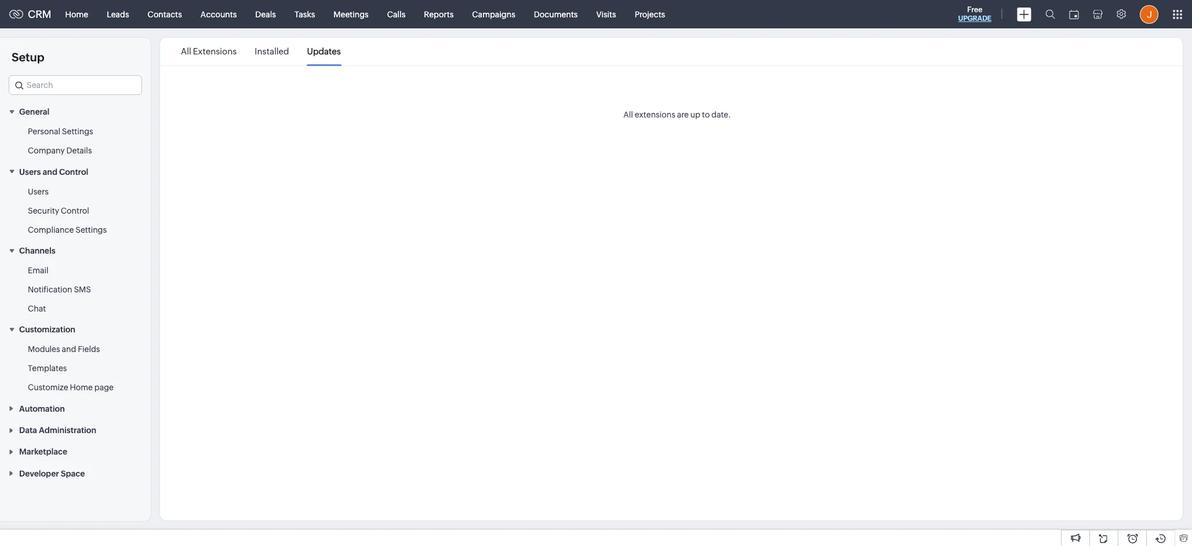 Task type: locate. For each thing, give the bounding box(es) containing it.
notification
[[28, 285, 72, 295]]

settings up details
[[62, 127, 93, 136]]

general
[[19, 107, 49, 117]]

all for all extensions
[[181, 46, 191, 56]]

accounts link
[[191, 0, 246, 28]]

users up users link
[[19, 167, 41, 177]]

1 horizontal spatial and
[[62, 345, 76, 354]]

administration
[[39, 426, 96, 435]]

and left fields
[[62, 345, 76, 354]]

control inside users and control dropdown button
[[59, 167, 88, 177]]

security control
[[28, 206, 89, 216]]

marketplace
[[19, 448, 67, 457]]

Search text field
[[9, 76, 141, 95]]

0 vertical spatial all
[[181, 46, 191, 56]]

documents link
[[525, 0, 587, 28]]

settings inside general "region"
[[62, 127, 93, 136]]

modules and fields link
[[28, 344, 100, 356]]

0 horizontal spatial and
[[43, 167, 57, 177]]

home
[[65, 10, 88, 19], [70, 383, 93, 393]]

users up security
[[28, 187, 49, 196]]

settings
[[62, 127, 93, 136], [75, 225, 107, 235]]

visits
[[596, 10, 616, 19]]

1 vertical spatial settings
[[75, 225, 107, 235]]

updates link
[[307, 38, 341, 65]]

0 vertical spatial home
[[65, 10, 88, 19]]

and inside modules and fields link
[[62, 345, 76, 354]]

home right crm at the top of the page
[[65, 10, 88, 19]]

security
[[28, 206, 59, 216]]

channels
[[19, 246, 55, 256]]

company details link
[[28, 145, 92, 157]]

settings up channels dropdown button
[[75, 225, 107, 235]]

leads link
[[97, 0, 138, 28]]

all left the extensions
[[623, 110, 633, 119]]

space
[[61, 469, 85, 479]]

customization
[[19, 325, 75, 335]]

0 vertical spatial settings
[[62, 127, 93, 136]]

crm
[[28, 8, 51, 20]]

control up compliance settings link
[[61, 206, 89, 216]]

customization region
[[0, 341, 151, 398]]

tasks link
[[285, 0, 324, 28]]

all left extensions
[[181, 46, 191, 56]]

calls
[[387, 10, 405, 19]]

customize home page
[[28, 383, 114, 393]]

are
[[677, 110, 689, 119]]

company
[[28, 146, 65, 156]]

all for all extensions are up to date.
[[623, 110, 633, 119]]

users inside region
[[28, 187, 49, 196]]

0 vertical spatial control
[[59, 167, 88, 177]]

users
[[19, 167, 41, 177], [28, 187, 49, 196]]

documents
[[534, 10, 578, 19]]

extensions
[[193, 46, 237, 56]]

users and control button
[[0, 161, 151, 182]]

sms
[[74, 285, 91, 295]]

and inside users and control dropdown button
[[43, 167, 57, 177]]

customize
[[28, 383, 68, 393]]

modules
[[28, 345, 60, 354]]

1 horizontal spatial all
[[623, 110, 633, 119]]

developer space
[[19, 469, 85, 479]]

0 vertical spatial and
[[43, 167, 57, 177]]

and down company
[[43, 167, 57, 177]]

0 horizontal spatial all
[[181, 46, 191, 56]]

1 vertical spatial all
[[623, 110, 633, 119]]

settings for compliance settings
[[75, 225, 107, 235]]

to
[[702, 110, 710, 119]]

control inside security control link
[[61, 206, 89, 216]]

details
[[66, 146, 92, 156]]

home inside "link"
[[70, 383, 93, 393]]

search image
[[1045, 9, 1055, 19]]

and
[[43, 167, 57, 177], [62, 345, 76, 354]]

control
[[59, 167, 88, 177], [61, 206, 89, 216]]

reports
[[424, 10, 454, 19]]

all extensions
[[181, 46, 237, 56]]

create menu image
[[1017, 7, 1031, 21]]

home up automation dropdown button
[[70, 383, 93, 393]]

developer space button
[[0, 463, 151, 485]]

installed
[[255, 46, 289, 56]]

users and control region
[[0, 182, 151, 240]]

1 vertical spatial and
[[62, 345, 76, 354]]

None field
[[9, 75, 142, 95]]

visits link
[[587, 0, 625, 28]]

general region
[[0, 123, 151, 161]]

compliance
[[28, 225, 74, 235]]

users inside dropdown button
[[19, 167, 41, 177]]

settings inside users and control region
[[75, 225, 107, 235]]

search element
[[1038, 0, 1062, 28]]

modules and fields
[[28, 345, 100, 354]]

customization button
[[0, 319, 151, 341]]

personal
[[28, 127, 60, 136]]

1 vertical spatial users
[[28, 187, 49, 196]]

upgrade
[[958, 14, 991, 23]]

projects
[[635, 10, 665, 19]]

fields
[[78, 345, 100, 354]]

home link
[[56, 0, 97, 28]]

0 vertical spatial users
[[19, 167, 41, 177]]

company details
[[28, 146, 92, 156]]

projects link
[[625, 0, 674, 28]]

create menu element
[[1010, 0, 1038, 28]]

chat
[[28, 304, 46, 314]]

free upgrade
[[958, 5, 991, 23]]

control down details
[[59, 167, 88, 177]]

all extensions are up to date.
[[623, 110, 731, 119]]

1 vertical spatial control
[[61, 206, 89, 216]]

1 vertical spatial home
[[70, 383, 93, 393]]

all
[[181, 46, 191, 56], [623, 110, 633, 119]]

general button
[[0, 101, 151, 123]]



Task type: describe. For each thing, give the bounding box(es) containing it.
chat link
[[28, 303, 46, 315]]

customize home page link
[[28, 382, 114, 394]]

all extensions link
[[181, 38, 237, 65]]

email
[[28, 266, 48, 275]]

settings for personal settings
[[62, 127, 93, 136]]

users link
[[28, 186, 49, 198]]

email link
[[28, 265, 48, 277]]

crm link
[[9, 8, 51, 20]]

campaigns
[[472, 10, 515, 19]]

extensions
[[635, 110, 675, 119]]

automation
[[19, 405, 65, 414]]

meetings link
[[324, 0, 378, 28]]

deals
[[255, 10, 276, 19]]

data administration button
[[0, 420, 151, 441]]

updates
[[307, 46, 341, 56]]

meetings
[[334, 10, 369, 19]]

users for users
[[28, 187, 49, 196]]

notification sms
[[28, 285, 91, 295]]

personal settings link
[[28, 126, 93, 138]]

calendar image
[[1069, 10, 1079, 19]]

installed link
[[255, 38, 289, 65]]

page
[[94, 383, 114, 393]]

security control link
[[28, 205, 89, 217]]

reports link
[[415, 0, 463, 28]]

profile element
[[1133, 0, 1165, 28]]

contacts link
[[138, 0, 191, 28]]

users and control
[[19, 167, 88, 177]]

free
[[967, 5, 982, 14]]

accounts
[[201, 10, 237, 19]]

developer
[[19, 469, 59, 479]]

channels button
[[0, 240, 151, 262]]

compliance settings
[[28, 225, 107, 235]]

templates link
[[28, 363, 67, 375]]

campaigns link
[[463, 0, 525, 28]]

and for modules
[[62, 345, 76, 354]]

personal settings
[[28, 127, 93, 136]]

tasks
[[294, 10, 315, 19]]

and for users
[[43, 167, 57, 177]]

setup
[[12, 50, 44, 64]]

profile image
[[1140, 5, 1158, 23]]

leads
[[107, 10, 129, 19]]

templates
[[28, 364, 67, 374]]

users for users and control
[[19, 167, 41, 177]]

marketplace button
[[0, 441, 151, 463]]

date.
[[711, 110, 731, 119]]

channels region
[[0, 262, 151, 319]]

compliance settings link
[[28, 224, 107, 236]]

data administration
[[19, 426, 96, 435]]

automation button
[[0, 398, 151, 420]]

notification sms link
[[28, 284, 91, 296]]

contacts
[[148, 10, 182, 19]]

calls link
[[378, 0, 415, 28]]

up
[[690, 110, 700, 119]]

data
[[19, 426, 37, 435]]

deals link
[[246, 0, 285, 28]]



Task type: vqa. For each thing, say whether or not it's contained in the screenshot.
CONTACTS image
no



